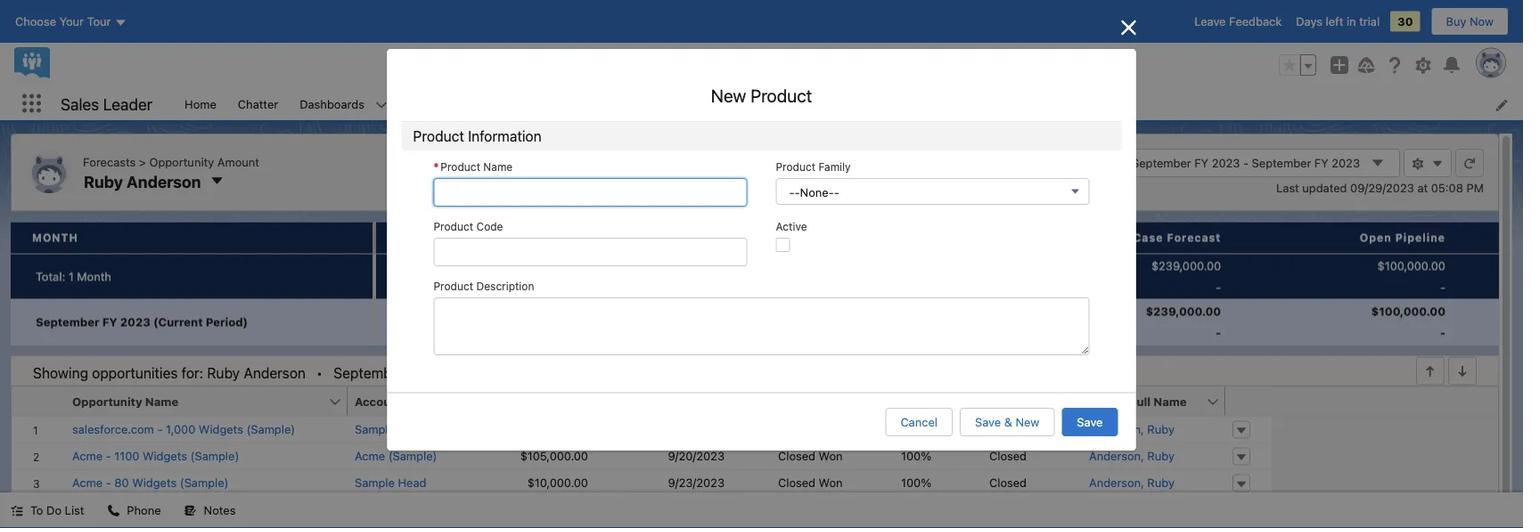 Task type: locate. For each thing, give the bounding box(es) containing it.
0 vertical spatial anderson, ruby
[[1089, 423, 1175, 436]]

acme - 1100 widgets (sample)
[[72, 450, 239, 463]]

name for opportunity name
[[145, 395, 178, 408]]

forecast category button
[[982, 387, 1096, 416]]

- for salesforce.com - 75 widgets (sample)
[[157, 503, 163, 516]]

0 vertical spatial salesforce.com
[[72, 423, 154, 436]]

widgets down acme - 1100 widgets (sample) link
[[132, 476, 177, 490]]

status containing showing opportunities for: ruby anderson
[[33, 362, 641, 384]]

september inside september fy 2023 (current period) button
[[36, 315, 99, 329]]

widgets for 1,000
[[199, 423, 243, 436]]

sample inside sample head link
[[355, 476, 395, 490]]

1 vertical spatial anderson, ruby link
[[1089, 448, 1175, 465]]

updated
[[1302, 181, 1347, 194]]

1 horizontal spatial anderson
[[244, 365, 306, 381]]

- inside $239,000.00 -
[[1216, 326, 1221, 340]]

anderson left •
[[244, 365, 306, 381]]

1 vertical spatial won
[[819, 476, 843, 490]]

100% for 9/23/2023
[[901, 476, 931, 490]]

0 vertical spatial anderson
[[127, 172, 201, 191]]

commit forecast element
[[826, 222, 1050, 254]]

forecast
[[1167, 232, 1221, 244], [989, 395, 1040, 408]]

(sample)
[[246, 423, 295, 436], [190, 450, 239, 463], [388, 450, 437, 463], [180, 476, 229, 490], [230, 503, 279, 516]]

30
[[1398, 15, 1413, 28]]

1 horizontal spatial opportunity
[[149, 155, 214, 168]]

(sample) inside acme - 80 widgets (sample) link
[[180, 476, 229, 490]]

1 closed won from the top
[[778, 450, 843, 463]]

month
[[32, 232, 78, 244]]

name down information
[[483, 160, 513, 173]]

acme - 80 widgets (sample) link
[[72, 475, 229, 492]]

1 horizontal spatial new
[[1016, 416, 1040, 429]]

(sample) inside acme - 1100 widgets (sample) link
[[190, 450, 239, 463]]

0 vertical spatial new
[[711, 85, 746, 106]]

widgets right 75
[[183, 503, 227, 516]]

sample link
[[355, 421, 395, 438]]

closed won
[[778, 450, 843, 463], [778, 476, 843, 490]]

text default image left to
[[11, 505, 23, 517]]

(sample) inside salesforce.com - 75 widgets (sample) link
[[230, 503, 279, 516]]

opportunity down the opportunities
[[72, 395, 142, 408]]

dashboards list item
[[289, 87, 398, 120]]

1 horizontal spatial save
[[1077, 416, 1103, 429]]

0 vertical spatial anderson,
[[1089, 423, 1144, 436]]

september
[[1132, 156, 1191, 170], [1252, 156, 1311, 170], [36, 315, 99, 329], [334, 365, 405, 381]]

opportunities
[[665, 97, 739, 110]]

grid
[[12, 387, 1272, 528]]

products
[[783, 97, 832, 110]]

2 won from the top
[[819, 476, 843, 490]]

acme down sample link
[[355, 450, 385, 463]]

salesforce.com - 75 widgets (sample) link
[[72, 501, 279, 519]]

status
[[33, 362, 641, 384]]

forecast inside button
[[989, 395, 1040, 408]]

won for 9/20/2023
[[819, 450, 843, 463]]

row
[[11, 299, 1499, 344]]

opportunity
[[149, 155, 214, 168], [72, 395, 142, 408]]

$239,000.00
[[1146, 305, 1221, 318]]

september fy 2023 (current period)
[[36, 315, 248, 329]]

owner
[[1089, 395, 1127, 408]]

2 vertical spatial anderson, ruby link
[[1089, 475, 1175, 492]]

product left description
[[434, 280, 473, 292]]

september for september fy 2023 - september fy 2023
[[1132, 156, 1191, 170]]

3 anderson, from the top
[[1089, 476, 1144, 490]]

0 vertical spatial closed won
[[778, 450, 843, 463]]

0 horizontal spatial save
[[975, 416, 1001, 429]]

2023 for september fy 2023 - september fy 2023
[[1212, 156, 1240, 170]]

product up *
[[413, 128, 464, 145]]

fy up the opportunities
[[102, 315, 117, 329]]

anderson down forecasts > opportunity amount
[[127, 172, 201, 191]]

2 anderson, ruby from the top
[[1089, 450, 1175, 463]]

1 vertical spatial anderson,
[[1089, 450, 1144, 463]]

fy for september fy 2023
[[409, 365, 426, 381]]

fy for september fy 2023 (current period)
[[102, 315, 117, 329]]

product up --none--
[[776, 160, 816, 173]]

code
[[476, 220, 503, 233]]

*
[[434, 160, 439, 173]]

salesforce.com
[[72, 423, 154, 436], [72, 503, 154, 516]]

won for 9/23/2023
[[819, 476, 843, 490]]

forecasts > opportunity amount
[[83, 155, 259, 168]]

group
[[1279, 54, 1316, 76]]

fy for september fy 2023 - september fy 2023
[[1194, 156, 1209, 170]]

1 salesforce.com from the top
[[72, 423, 154, 436]]

2 sample from the top
[[355, 476, 395, 490]]

$105,000.00
[[520, 450, 588, 463]]

category
[[1043, 395, 1096, 408]]

sample down acme (sample) link
[[355, 476, 395, 490]]

salesforce.com up 1100
[[72, 423, 154, 436]]

0 vertical spatial sample
[[355, 423, 395, 436]]

fy up best case forecast
[[1194, 156, 1209, 170]]

Product Code text field
[[434, 238, 747, 266]]

widgets
[[199, 423, 243, 436], [143, 450, 187, 463], [132, 476, 177, 490], [183, 503, 227, 516]]

1 anderson, from the top
[[1089, 423, 1144, 436]]

1 vertical spatial opportunity
[[72, 395, 142, 408]]

dashboards link
[[289, 87, 375, 120]]

1 vertical spatial forecast
[[989, 395, 1040, 408]]

&
[[1004, 416, 1012, 429]]

case
[[1133, 232, 1163, 244]]

2 save from the left
[[1077, 416, 1103, 429]]

anderson inside button
[[127, 172, 201, 191]]

september for september fy 2023
[[334, 365, 405, 381]]

$100,000.00 -
[[1371, 305, 1446, 340]]

widgets inside "link"
[[199, 423, 243, 436]]

1 horizontal spatial forecast
[[1167, 232, 1221, 244]]

probability (%) element
[[894, 387, 993, 417]]

3 anderson, ruby from the top
[[1089, 476, 1175, 490]]

acme up "list"
[[72, 476, 103, 490]]

forecast up &
[[989, 395, 1040, 408]]

75
[[166, 503, 179, 516]]

(%)
[[967, 395, 989, 408]]

1 vertical spatial anderson, ruby
[[1089, 450, 1175, 463]]

(sample) inside salesforce.com - 1,000 widgets (sample) "link"
[[246, 423, 295, 436]]

1 sample from the top
[[355, 423, 395, 436]]

product
[[751, 85, 812, 106], [413, 128, 464, 145], [441, 160, 480, 173], [776, 160, 816, 173], [434, 220, 473, 233], [434, 280, 473, 292]]

acme left 1100
[[72, 450, 103, 463]]

2 vertical spatial anderson, ruby
[[1089, 476, 1175, 490]]

(sample) right 75
[[230, 503, 279, 516]]

to do list button
[[0, 493, 95, 528]]

- for acme - 80 widgets (sample)
[[106, 476, 111, 490]]

- for $100,000.00 -
[[1440, 326, 1446, 340]]

account name element
[[348, 387, 498, 417]]

acme for acme (sample)
[[355, 450, 385, 463]]

widgets up acme - 80 widgets (sample)
[[143, 450, 187, 463]]

1 vertical spatial sample
[[355, 476, 395, 490]]

stage element
[[771, 387, 905, 417]]

september up best case forecast
[[1132, 156, 1191, 170]]

2023 inside button
[[120, 315, 151, 329]]

- inside $100,000.00 -
[[1440, 326, 1446, 340]]

0 vertical spatial opportunity
[[149, 155, 214, 168]]

1 vertical spatial new
[[1016, 416, 1040, 429]]

•
[[316, 365, 323, 381]]

list
[[174, 87, 1523, 120]]

new product
[[711, 85, 812, 106]]

1 100% from the top
[[901, 450, 931, 463]]

2 salesforce.com from the top
[[72, 503, 154, 516]]

ruby
[[84, 172, 123, 191], [207, 365, 240, 381], [1147, 423, 1175, 436], [1147, 450, 1175, 463], [1147, 476, 1175, 490]]

phone button
[[97, 493, 172, 528]]

2 100% from the top
[[901, 476, 931, 490]]

new right &
[[1016, 416, 1040, 429]]

fy up account name element at left
[[409, 365, 426, 381]]

text default image inside notes button
[[184, 505, 197, 517]]

salesforce.com - 75 widgets (sample)
[[72, 503, 279, 516]]

2023
[[1212, 156, 1240, 170], [1332, 156, 1360, 170], [120, 315, 151, 329], [429, 365, 463, 381]]

save down owner
[[1077, 416, 1103, 429]]

row containing $239,000.00
[[11, 299, 1499, 344]]

(sample) down salesforce.com - 1,000 widgets (sample) "link"
[[190, 450, 239, 463]]

forecast category
[[989, 395, 1096, 408]]

new down search... 'button'
[[711, 85, 746, 106]]

product for product name
[[441, 160, 480, 173]]

save left &
[[975, 416, 1001, 429]]

- for $239,000.00 -
[[1216, 326, 1221, 340]]

product left code
[[434, 220, 473, 233]]

Active checkbox
[[776, 238, 790, 252]]

2 closed won from the top
[[778, 476, 843, 490]]

(sample) down 'opportunity name' element
[[246, 423, 295, 436]]

widgets down 'opportunity name' element
[[199, 423, 243, 436]]

best
[[1102, 232, 1129, 244]]

best case forecast
[[1102, 232, 1221, 244]]

text default image right 75
[[184, 505, 197, 517]]

2 vertical spatial anderson,
[[1089, 476, 1144, 490]]

(sample) up head
[[388, 450, 437, 463]]

1 vertical spatial 100%
[[901, 476, 931, 490]]

owner full name
[[1089, 395, 1187, 408]]

owner full name button
[[1082, 387, 1206, 416]]

probability
[[901, 395, 964, 408]]

salesforce.com down 80
[[72, 503, 154, 516]]

text default image up 05:08
[[1431, 158, 1444, 170]]

sample down account
[[355, 423, 395, 436]]

0 vertical spatial won
[[819, 450, 843, 463]]

sample for sample head
[[355, 476, 395, 490]]

0 vertical spatial forecast
[[1167, 232, 1221, 244]]

product right *
[[441, 160, 480, 173]]

account name button
[[348, 387, 468, 416]]

salesforce.com inside "link"
[[72, 423, 154, 436]]

- for --none--
[[795, 186, 800, 199]]

trial
[[1359, 15, 1380, 28]]

save button
[[1062, 408, 1118, 437]]

forecast right case
[[1167, 232, 1221, 244]]

name right full
[[1154, 395, 1187, 408]]

ruby inside status
[[207, 365, 240, 381]]

salesforce.com - 1,000 widgets (sample)
[[72, 423, 295, 436]]

period)
[[206, 315, 248, 329]]

september up account
[[334, 365, 405, 381]]

acme
[[72, 450, 103, 463], [355, 450, 385, 463], [72, 476, 103, 490]]

home
[[185, 97, 216, 110]]

pm
[[1467, 181, 1484, 194]]

anderson, ruby link
[[1089, 421, 1175, 438], [1089, 448, 1175, 465], [1089, 475, 1175, 492]]

0 horizontal spatial forecast
[[989, 395, 1040, 408]]

0 horizontal spatial opportunity
[[72, 395, 142, 408]]

80
[[114, 476, 129, 490]]

1 vertical spatial closed won
[[778, 476, 843, 490]]

(sample) up notes button
[[180, 476, 229, 490]]

fy
[[1194, 156, 1209, 170], [1314, 156, 1329, 170], [102, 315, 117, 329], [409, 365, 426, 381]]

forecast category element
[[982, 387, 1096, 417]]

1 vertical spatial salesforce.com
[[72, 503, 154, 516]]

- inside "link"
[[157, 423, 163, 436]]

(sample) for salesforce.com - 75 widgets (sample)
[[230, 503, 279, 516]]

dashboards
[[300, 97, 364, 110]]

opportunity up the ruby anderson button
[[149, 155, 214, 168]]

name down september fy 2023
[[405, 395, 439, 408]]

0 vertical spatial anderson, ruby link
[[1089, 421, 1175, 438]]

september for september fy 2023 (current period)
[[36, 315, 99, 329]]

fy inside button
[[102, 315, 117, 329]]

september fy 2023
[[334, 365, 463, 381]]

acme for acme - 1100 widgets (sample)
[[72, 450, 103, 463]]

home link
[[174, 87, 227, 120]]

cell
[[348, 496, 488, 523], [488, 496, 635, 523], [635, 496, 771, 523], [771, 496, 894, 523], [894, 496, 982, 523], [982, 496, 1082, 523], [1082, 496, 1225, 523], [1225, 496, 1272, 523], [12, 523, 65, 528], [348, 523, 488, 528], [488, 523, 635, 528], [635, 523, 771, 528], [771, 523, 894, 528], [894, 523, 982, 528], [982, 523, 1082, 528], [1082, 523, 1225, 528], [1225, 523, 1272, 528]]

now
[[1470, 15, 1494, 28]]

2023 for september fy 2023 (current period)
[[120, 315, 151, 329]]

0 vertical spatial 100%
[[901, 450, 931, 463]]

action image
[[1225, 387, 1272, 416]]

fy inside status
[[409, 365, 426, 381]]

3 anderson, ruby link from the top
[[1089, 475, 1175, 492]]

september up showing on the left bottom of page
[[36, 315, 99, 329]]

sample
[[355, 423, 395, 436], [355, 476, 395, 490]]

product description
[[434, 280, 534, 292]]

0 horizontal spatial anderson
[[127, 172, 201, 191]]

name
[[483, 160, 513, 173], [145, 395, 178, 408], [405, 395, 439, 408], [1154, 395, 1187, 408]]

in
[[1347, 15, 1356, 28]]

september up last
[[1252, 156, 1311, 170]]

last
[[1276, 181, 1299, 194]]

1 save from the left
[[975, 416, 1001, 429]]

leader
[[103, 94, 152, 113]]

1,000
[[166, 423, 195, 436]]

text default image
[[1371, 156, 1385, 170], [1412, 158, 1424, 170], [1431, 158, 1444, 170], [11, 505, 23, 517], [184, 505, 197, 517]]

None text field
[[434, 178, 747, 207]]

name for account name
[[405, 395, 439, 408]]

inverse image
[[1118, 17, 1139, 38]]

1 vertical spatial anderson
[[244, 365, 306, 381]]

name down the showing opportunities for: ruby anderson
[[145, 395, 178, 408]]

september inside status
[[334, 365, 405, 381]]

none-
[[800, 186, 834, 199]]

1 won from the top
[[819, 450, 843, 463]]



Task type: vqa. For each thing, say whether or not it's contained in the screenshot.
ADD
no



Task type: describe. For each thing, give the bounding box(es) containing it.
salesforce.com - 1,000 widgets (sample) link
[[72, 421, 295, 438]]

search... button
[[556, 51, 912, 79]]

full
[[1130, 395, 1151, 408]]

Product Description text field
[[434, 298, 1090, 356]]

0 horizontal spatial new
[[711, 85, 746, 106]]

product name
[[441, 160, 513, 173]]

100% for 9/20/2023
[[901, 450, 931, 463]]

showing
[[33, 365, 88, 381]]

2 anderson, from the top
[[1089, 450, 1144, 463]]

text default image
[[107, 505, 120, 517]]

product for product family
[[776, 160, 816, 173]]

2 anderson, ruby link from the top
[[1089, 448, 1175, 465]]

opportunities
[[92, 365, 178, 381]]

$10,000.00
[[527, 476, 588, 490]]

opportunities link
[[654, 87, 749, 120]]

product for product description
[[434, 280, 473, 292]]

september fy 2023 (current period) button
[[29, 300, 304, 344]]

new inside button
[[1016, 416, 1040, 429]]

days
[[1296, 15, 1323, 28]]

probability (%)
[[901, 395, 989, 408]]

opportunity name button
[[65, 387, 328, 416]]

buy
[[1446, 15, 1467, 28]]

head
[[398, 476, 426, 490]]

2023 for september fy 2023
[[429, 365, 463, 381]]

list
[[65, 504, 84, 517]]

account name
[[355, 395, 439, 408]]

active
[[776, 220, 807, 233]]

1100
[[114, 450, 139, 463]]

open pipeline
[[1360, 232, 1446, 244]]

close date element
[[635, 387, 782, 417]]

- for salesforce.com - 1,000 widgets (sample)
[[157, 423, 163, 436]]

chatter link
[[227, 87, 289, 120]]

sample head link
[[355, 475, 426, 492]]

opportunity inside button
[[72, 395, 142, 408]]

save for save
[[1077, 416, 1103, 429]]

opportunity name element
[[65, 387, 358, 417]]

commit
[[989, 423, 1031, 436]]

notes button
[[173, 493, 246, 528]]

09/29/2023
[[1350, 181, 1414, 194]]

forecasts
[[83, 155, 136, 168]]

cancel button
[[885, 408, 953, 437]]

text default image up the last updated 09/29/2023 at 05:08 pm
[[1371, 156, 1385, 170]]

widgets for 1100
[[143, 450, 187, 463]]

product code
[[434, 220, 503, 233]]

widgets for 75
[[183, 503, 227, 516]]

september fy 2023 - september fy 2023
[[1132, 156, 1360, 170]]

--none--
[[789, 186, 839, 199]]

only
[[744, 232, 772, 244]]

description
[[476, 280, 534, 292]]

grid containing opportunity name
[[12, 387, 1272, 528]]

family
[[819, 160, 851, 173]]

item number image
[[12, 387, 65, 416]]

acme - 1100 widgets (sample) link
[[72, 448, 239, 465]]

sales
[[61, 94, 99, 113]]

quota
[[511, 232, 548, 244]]

pipeline
[[1395, 232, 1446, 244]]

acme for acme - 80 widgets (sample)
[[72, 476, 103, 490]]

opportunities list item
[[654, 87, 773, 120]]

text default image up at
[[1412, 158, 1424, 170]]

for:
[[182, 365, 203, 381]]

>
[[139, 155, 146, 168]]

action element
[[1225, 387, 1272, 417]]

acme (sample) link
[[355, 448, 437, 465]]

(sample) for acme - 80 widgets (sample)
[[180, 476, 229, 490]]

(sample) for salesforce.com - 1,000 widgets (sample)
[[246, 423, 295, 436]]

leave feedback
[[1194, 15, 1282, 28]]

product for product code
[[434, 220, 473, 233]]

ruby anderson button
[[83, 170, 230, 192]]

name for product name
[[483, 160, 513, 173]]

save & new
[[975, 416, 1040, 429]]

cancel
[[901, 416, 938, 429]]

(sample) inside acme (sample) link
[[388, 450, 437, 463]]

acme (sample)
[[355, 450, 437, 463]]

to do list
[[30, 504, 84, 517]]

list containing home
[[174, 87, 1523, 120]]

closed only
[[698, 232, 772, 244]]

save for save & new
[[975, 416, 1001, 429]]

$100,000.00
[[1371, 305, 1446, 318]]

$239,000.00 -
[[1146, 305, 1221, 340]]

(sample) for acme - 1100 widgets (sample)
[[190, 450, 239, 463]]

owner full name element
[[1082, 387, 1236, 417]]

1 anderson, ruby link from the top
[[1089, 421, 1175, 438]]

closed won for 9/23/2023
[[778, 476, 843, 490]]

buy now
[[1446, 15, 1494, 28]]

account
[[355, 395, 402, 408]]

leave
[[1194, 15, 1226, 28]]

phone
[[127, 504, 161, 517]]

text default image inside to do list button
[[11, 505, 23, 517]]

fy up updated in the top of the page
[[1314, 156, 1329, 170]]

to
[[30, 504, 43, 517]]

search...
[[590, 58, 638, 72]]

products link
[[773, 87, 843, 120]]

leave feedback link
[[1194, 15, 1282, 28]]

at
[[1417, 181, 1428, 194]]

9/23/2023
[[668, 476, 725, 490]]

sample head
[[355, 476, 426, 490]]

probability (%) button
[[894, 387, 989, 416]]

showing opportunities for: ruby anderson
[[33, 365, 306, 381]]

opportunity name
[[72, 395, 178, 408]]

salesforce.com for salesforce.com - 1,000 widgets (sample)
[[72, 423, 154, 436]]

last updated 09/29/2023 at 05:08 pm
[[1276, 181, 1484, 194]]

ruby inside the ruby anderson button
[[84, 172, 123, 191]]

- for acme - 1100 widgets (sample)
[[106, 450, 111, 463]]

1 anderson, ruby from the top
[[1089, 423, 1175, 436]]

product for product information
[[413, 128, 464, 145]]

closed won for 9/20/2023
[[778, 450, 843, 463]]

salesforce.com for salesforce.com - 75 widgets (sample)
[[72, 503, 154, 516]]

buy now button
[[1431, 7, 1509, 36]]

amount element
[[488, 387, 645, 417]]

information
[[468, 128, 542, 145]]

sample for sample
[[355, 423, 395, 436]]

(current
[[153, 315, 203, 329]]

widgets for 80
[[132, 476, 177, 490]]

open
[[1360, 232, 1392, 244]]

days left in trial
[[1296, 15, 1380, 28]]

anderson inside status
[[244, 365, 306, 381]]

do
[[46, 504, 62, 517]]

item number element
[[12, 387, 65, 417]]

9/20/2023
[[668, 450, 725, 463]]

chatter
[[238, 97, 278, 110]]

product down search... 'button'
[[751, 85, 812, 106]]

acme - 80 widgets (sample)
[[72, 476, 229, 490]]



